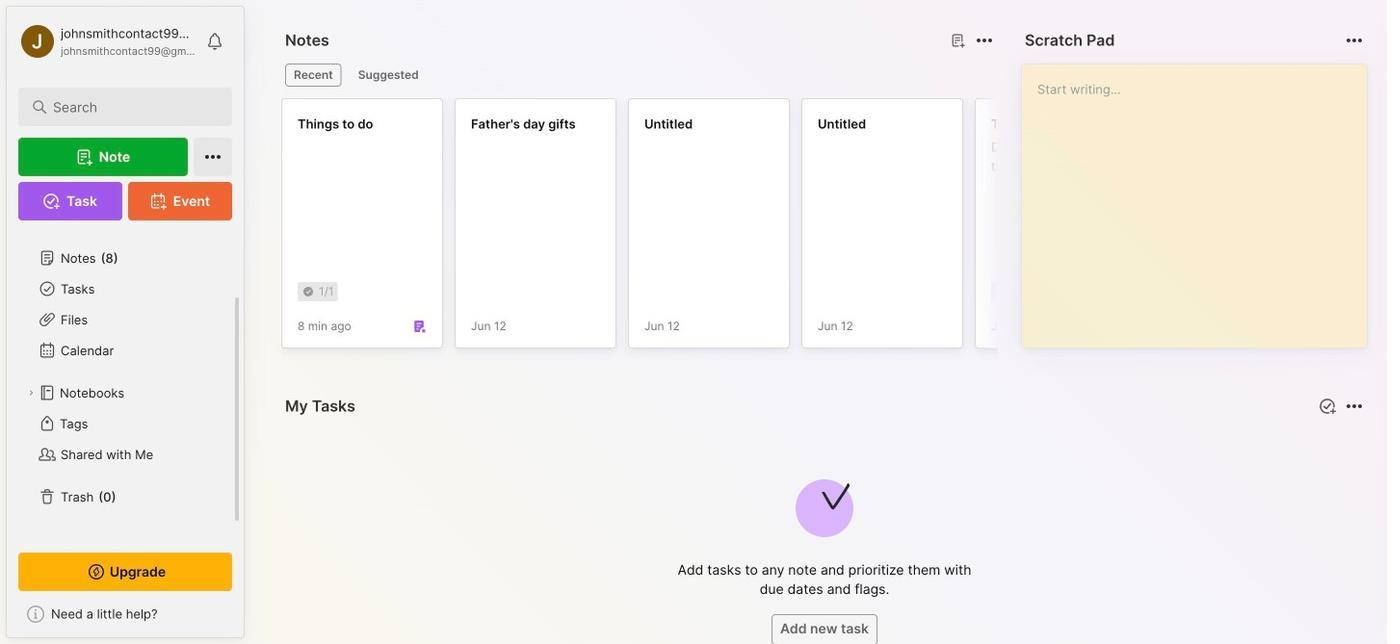 Task type: describe. For each thing, give the bounding box(es) containing it.
1 tab from the left
[[285, 64, 342, 87]]

new task image
[[1318, 397, 1337, 416]]

main element
[[0, 0, 250, 644]]

1 more actions image from the left
[[973, 29, 996, 52]]

Start writing… text field
[[1037, 65, 1366, 332]]

2 more actions field from the left
[[1341, 27, 1368, 54]]

none search field inside the main element
[[53, 95, 207, 118]]

Search text field
[[53, 98, 207, 117]]

1 more actions field from the left
[[971, 27, 998, 54]]



Task type: locate. For each thing, give the bounding box(es) containing it.
NEED A LITTLE HELP? field
[[7, 599, 244, 630]]

0 horizontal spatial tab
[[285, 64, 342, 87]]

tab
[[285, 64, 342, 87], [349, 64, 427, 87]]

Account field
[[18, 22, 196, 61]]

0 horizontal spatial more actions image
[[973, 29, 996, 52]]

row group
[[281, 98, 1387, 360]]

None search field
[[53, 95, 207, 118]]

2 more actions image from the left
[[1343, 29, 1366, 52]]

1 horizontal spatial more actions image
[[1343, 29, 1366, 52]]

tab list
[[285, 64, 990, 87]]

more actions image
[[973, 29, 996, 52], [1343, 29, 1366, 52]]

1 horizontal spatial tab
[[349, 64, 427, 87]]

1 horizontal spatial more actions field
[[1341, 27, 1368, 54]]

More actions field
[[971, 27, 998, 54], [1341, 27, 1368, 54]]

expand notebooks image
[[25, 387, 37, 399]]

2 tab from the left
[[349, 64, 427, 87]]

click to collapse image
[[236, 606, 251, 629]]

0 horizontal spatial more actions field
[[971, 27, 998, 54]]



Task type: vqa. For each thing, say whether or not it's contained in the screenshot.
leftmost More actions field
yes



